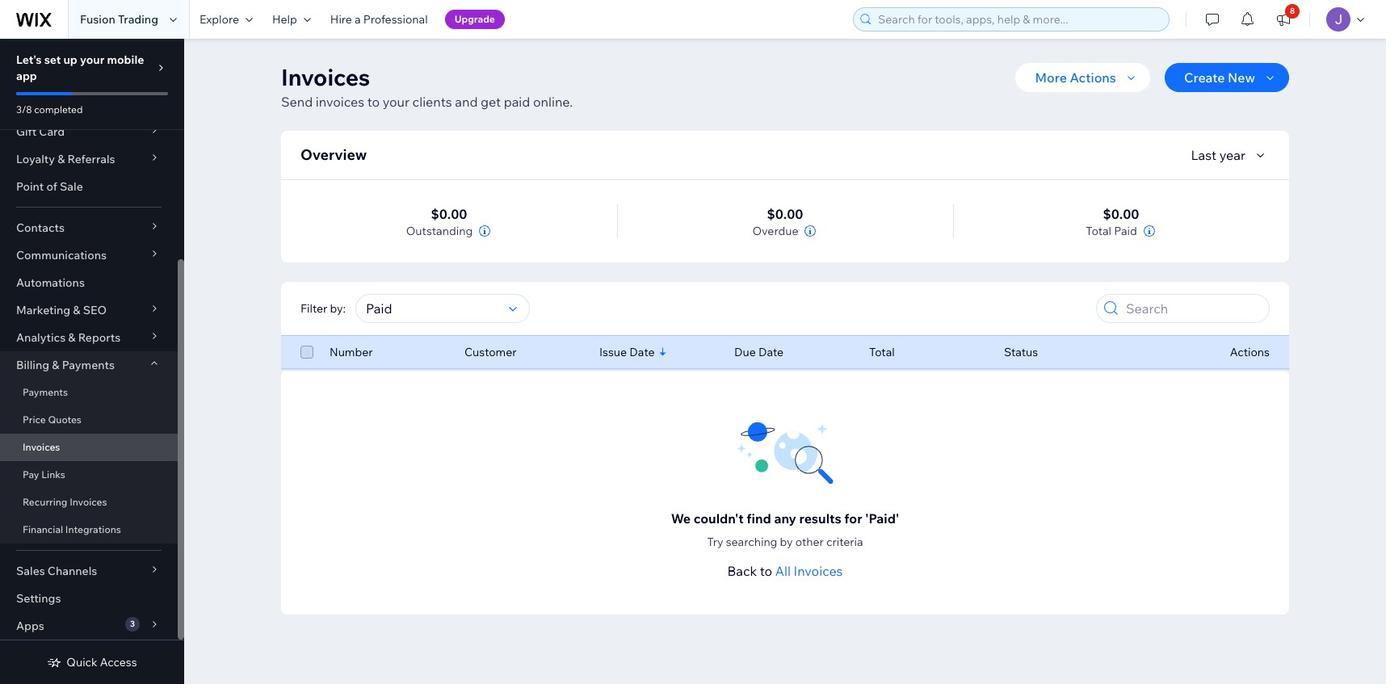 Task type: describe. For each thing, give the bounding box(es) containing it.
access
[[100, 655, 137, 670]]

analytics
[[16, 330, 66, 345]]

3/8 completed
[[16, 103, 83, 116]]

back to all invoices
[[727, 563, 843, 579]]

fusion
[[80, 12, 115, 27]]

due
[[734, 345, 756, 360]]

invoices
[[316, 94, 364, 110]]

overview
[[301, 145, 367, 164]]

sales
[[16, 564, 45, 578]]

integrations
[[65, 524, 121, 536]]

couldn't
[[694, 511, 744, 527]]

recurring invoices link
[[0, 489, 178, 516]]

apps
[[16, 619, 44, 633]]

by:
[[330, 301, 346, 316]]

gift
[[16, 124, 36, 139]]

8
[[1290, 6, 1295, 16]]

sales channels
[[16, 564, 97, 578]]

your inside let's set up your mobile app
[[80, 53, 104, 67]]

overdue
[[753, 224, 799, 238]]

& for analytics
[[68, 330, 76, 345]]

actions inside more actions button
[[1070, 69, 1116, 86]]

date for issue date
[[630, 345, 655, 360]]

sale
[[60, 179, 83, 194]]

status
[[1004, 345, 1038, 360]]

$0.00 for overdue
[[767, 206, 803, 222]]

create new button
[[1165, 63, 1289, 92]]

outstanding
[[406, 224, 473, 238]]

recurring
[[23, 496, 67, 508]]

upgrade button
[[445, 10, 505, 29]]

pay
[[23, 469, 39, 481]]

due date
[[734, 345, 784, 360]]

invoices inside 'invoices send invoices to your clients and get paid online.'
[[281, 63, 370, 91]]

invoices down the pay links 'link'
[[70, 496, 107, 508]]

8 button
[[1266, 0, 1302, 39]]

communications
[[16, 248, 107, 263]]

a
[[355, 12, 361, 27]]

3
[[130, 619, 135, 629]]

automations link
[[0, 269, 178, 296]]

invoices send invoices to your clients and get paid online.
[[281, 63, 573, 110]]

app
[[16, 69, 37, 83]]

try
[[707, 535, 723, 549]]

invoices up pay links
[[23, 441, 60, 453]]

let's
[[16, 53, 42, 67]]

loyalty & referrals
[[16, 152, 115, 166]]

more actions button
[[1016, 63, 1150, 92]]

$0.00 for total paid
[[1103, 206, 1140, 222]]

channels
[[48, 564, 97, 578]]

last year button
[[1191, 145, 1270, 165]]

other
[[796, 535, 824, 549]]

to inside 'invoices send invoices to your clients and get paid online.'
[[367, 94, 380, 110]]

analytics & reports
[[16, 330, 121, 345]]

hire a professional link
[[321, 0, 438, 39]]

paid
[[504, 94, 530, 110]]

your inside 'invoices send invoices to your clients and get paid online.'
[[383, 94, 410, 110]]

marketing & seo button
[[0, 296, 178, 324]]

1 horizontal spatial actions
[[1230, 345, 1270, 360]]

financial integrations
[[23, 524, 121, 536]]

fusion trading
[[80, 12, 158, 27]]

loyalty
[[16, 152, 55, 166]]

card
[[39, 124, 65, 139]]

issue date
[[599, 345, 655, 360]]

1 vertical spatial payments
[[23, 386, 68, 398]]

online.
[[533, 94, 573, 110]]

upgrade
[[455, 13, 495, 25]]

pay links
[[23, 469, 65, 481]]

searching
[[726, 535, 778, 549]]

gift card
[[16, 124, 65, 139]]

gift card button
[[0, 118, 178, 145]]

create new
[[1184, 69, 1255, 86]]

reports
[[78, 330, 121, 345]]

get
[[481, 94, 501, 110]]

any
[[774, 511, 796, 527]]

customer
[[465, 345, 517, 360]]

paid
[[1114, 224, 1137, 238]]

price quotes
[[23, 414, 81, 426]]

payments link
[[0, 379, 178, 406]]



Task type: locate. For each thing, give the bounding box(es) containing it.
your left clients
[[383, 94, 410, 110]]

issue
[[599, 345, 627, 360]]

settings link
[[0, 585, 178, 612]]

billing & payments button
[[0, 351, 178, 379]]

marketing & seo
[[16, 303, 107, 318]]

financial integrations link
[[0, 516, 178, 544]]

1 vertical spatial to
[[760, 563, 772, 579]]

'paid'
[[865, 511, 899, 527]]

total for total paid
[[1086, 224, 1112, 238]]

0 horizontal spatial date
[[630, 345, 655, 360]]

1 horizontal spatial your
[[383, 94, 410, 110]]

& left seo
[[73, 303, 80, 318]]

$0.00 up paid
[[1103, 206, 1140, 222]]

None checkbox
[[301, 343, 313, 362]]

let's set up your mobile app
[[16, 53, 144, 83]]

we couldn't find any results for 'paid' try searching by other criteria
[[671, 511, 899, 549]]

mobile
[[107, 53, 144, 67]]

Search for tools, apps, help & more... field
[[873, 8, 1164, 31]]

set
[[44, 53, 61, 67]]

1 horizontal spatial $0.00
[[767, 206, 803, 222]]

0 vertical spatial total
[[1086, 224, 1112, 238]]

1 $0.00 from the left
[[431, 206, 467, 222]]

hire
[[330, 12, 352, 27]]

0 horizontal spatial total
[[869, 345, 895, 360]]

number
[[330, 345, 373, 360]]

1 horizontal spatial to
[[760, 563, 772, 579]]

invoices link
[[0, 434, 178, 461]]

filter by:
[[301, 301, 346, 316]]

back
[[727, 563, 757, 579]]

your
[[80, 53, 104, 67], [383, 94, 410, 110]]

automations
[[16, 275, 85, 290]]

Search field
[[1121, 295, 1264, 322]]

sidebar element
[[0, 0, 184, 684]]

quick
[[67, 655, 97, 670]]

trading
[[118, 12, 158, 27]]

billing & payments
[[16, 358, 115, 372]]

links
[[41, 469, 65, 481]]

by
[[780, 535, 793, 549]]

date for due date
[[759, 345, 784, 360]]

results
[[799, 511, 842, 527]]

total for total
[[869, 345, 895, 360]]

& right the loyalty
[[57, 152, 65, 166]]

1 vertical spatial actions
[[1230, 345, 1270, 360]]

professional
[[363, 12, 428, 27]]

0 vertical spatial your
[[80, 53, 104, 67]]

0 horizontal spatial your
[[80, 53, 104, 67]]

$0.00 up overdue
[[767, 206, 803, 222]]

last year
[[1191, 147, 1246, 163]]

1 vertical spatial total
[[869, 345, 895, 360]]

to
[[367, 94, 380, 110], [760, 563, 772, 579]]

analytics & reports button
[[0, 324, 178, 351]]

3/8
[[16, 103, 32, 116]]

actions right more
[[1070, 69, 1116, 86]]

referrals
[[67, 152, 115, 166]]

invoices down other at the bottom of the page
[[794, 563, 843, 579]]

0 horizontal spatial actions
[[1070, 69, 1116, 86]]

recurring invoices
[[23, 496, 107, 508]]

communications button
[[0, 242, 178, 269]]

2 horizontal spatial $0.00
[[1103, 206, 1140, 222]]

& for marketing
[[73, 303, 80, 318]]

year
[[1220, 147, 1246, 163]]

0 horizontal spatial to
[[367, 94, 380, 110]]

& for loyalty
[[57, 152, 65, 166]]

find
[[747, 511, 771, 527]]

price
[[23, 414, 46, 426]]

filter
[[301, 301, 327, 316]]

to right invoices on the top left
[[367, 94, 380, 110]]

seo
[[83, 303, 107, 318]]

quick access button
[[47, 655, 137, 670]]

create
[[1184, 69, 1225, 86]]

0 vertical spatial to
[[367, 94, 380, 110]]

2 date from the left
[[759, 345, 784, 360]]

1 date from the left
[[630, 345, 655, 360]]

$0.00 up "outstanding"
[[431, 206, 467, 222]]

2 $0.00 from the left
[[767, 206, 803, 222]]

up
[[63, 53, 77, 67]]

point
[[16, 179, 44, 194]]

1 vertical spatial your
[[383, 94, 410, 110]]

invoices
[[281, 63, 370, 91], [23, 441, 60, 453], [70, 496, 107, 508], [794, 563, 843, 579]]

last
[[1191, 147, 1217, 163]]

financial
[[23, 524, 63, 536]]

0 vertical spatial payments
[[62, 358, 115, 372]]

billing
[[16, 358, 49, 372]]

payments inside popup button
[[62, 358, 115, 372]]

explore
[[200, 12, 239, 27]]

0 horizontal spatial $0.00
[[431, 206, 467, 222]]

$0.00 for outstanding
[[431, 206, 467, 222]]

sales channels button
[[0, 557, 178, 585]]

$0.00
[[431, 206, 467, 222], [767, 206, 803, 222], [1103, 206, 1140, 222]]

& left the reports at left
[[68, 330, 76, 345]]

total paid
[[1086, 224, 1137, 238]]

& for billing
[[52, 358, 59, 372]]

help
[[272, 12, 297, 27]]

actions down search field
[[1230, 345, 1270, 360]]

actions
[[1070, 69, 1116, 86], [1230, 345, 1270, 360]]

price quotes link
[[0, 406, 178, 434]]

more actions
[[1035, 69, 1116, 86]]

for
[[845, 511, 863, 527]]

we
[[671, 511, 691, 527]]

& inside dropdown button
[[68, 330, 76, 345]]

3 $0.00 from the left
[[1103, 206, 1140, 222]]

payments down analytics & reports dropdown button at the left of the page
[[62, 358, 115, 372]]

all
[[775, 563, 791, 579]]

1 horizontal spatial total
[[1086, 224, 1112, 238]]

clients
[[413, 94, 452, 110]]

payments up price quotes
[[23, 386, 68, 398]]

& inside popup button
[[57, 152, 65, 166]]

contacts button
[[0, 214, 178, 242]]

send
[[281, 94, 313, 110]]

marketing
[[16, 303, 70, 318]]

& right billing in the left bottom of the page
[[52, 358, 59, 372]]

payments
[[62, 358, 115, 372], [23, 386, 68, 398]]

date right due
[[759, 345, 784, 360]]

help button
[[263, 0, 321, 39]]

of
[[46, 179, 57, 194]]

to left all
[[760, 563, 772, 579]]

loyalty & referrals button
[[0, 145, 178, 173]]

your right up
[[80, 53, 104, 67]]

0 vertical spatial actions
[[1070, 69, 1116, 86]]

date right 'issue'
[[630, 345, 655, 360]]

invoices up invoices on the top left
[[281, 63, 370, 91]]

1 horizontal spatial date
[[759, 345, 784, 360]]

contacts
[[16, 221, 65, 235]]

None field
[[361, 295, 504, 322]]

total
[[1086, 224, 1112, 238], [869, 345, 895, 360]]

settings
[[16, 591, 61, 606]]

hire a professional
[[330, 12, 428, 27]]

more
[[1035, 69, 1067, 86]]

all invoices button
[[775, 561, 843, 581]]



Task type: vqa. For each thing, say whether or not it's contained in the screenshot.
Online Art Store
no



